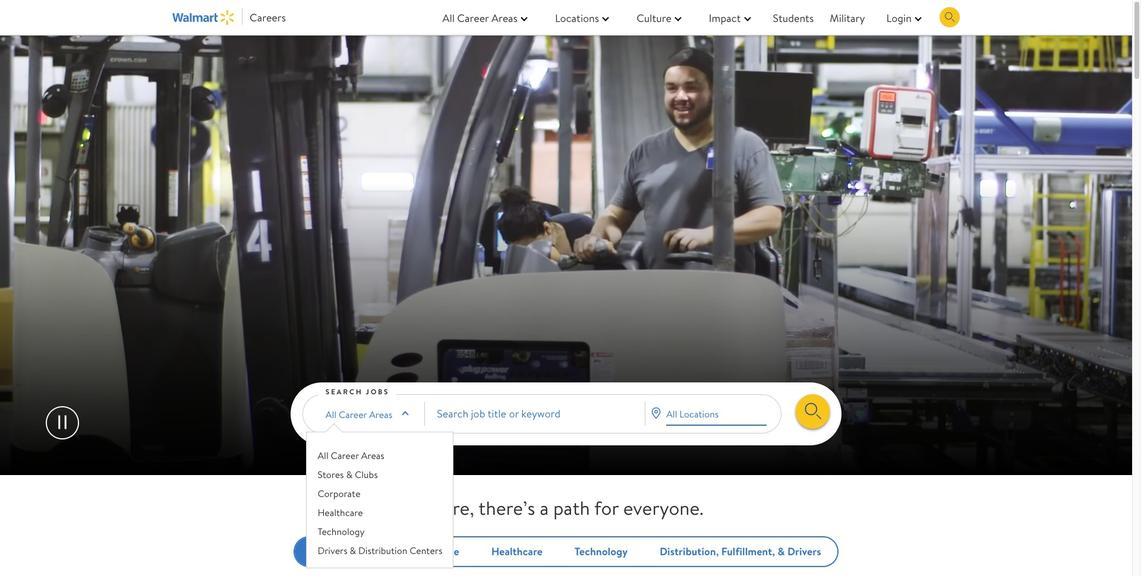 Task type: describe. For each thing, give the bounding box(es) containing it.
impact link
[[699, 9, 757, 26]]

locations
[[555, 10, 600, 25]]

technology link
[[575, 545, 628, 560]]

search
[[326, 387, 363, 397]]

1 vertical spatial stores
[[311, 545, 341, 560]]

military
[[830, 10, 866, 25]]

technology button
[[318, 526, 443, 539]]

Location text field
[[667, 404, 767, 426]]

corporate button
[[318, 488, 443, 501]]

1 vertical spatial technology
[[575, 545, 628, 560]]

distribution,
[[660, 545, 719, 560]]

distribution, fulfillment, & drivers link
[[660, 545, 822, 560]]

culture link
[[626, 9, 688, 26]]

jobs
[[366, 387, 390, 397]]

culture
[[637, 10, 672, 25]]

centers
[[410, 545, 443, 558]]

all career areas
[[443, 10, 518, 25]]

career for all career areas stores & clubs corporate healthcare technology drivers & distribution centers
[[331, 450, 359, 463]]

technology inside all career areas stores & clubs corporate healthcare technology drivers & distribution centers
[[318, 526, 365, 539]]

two associates reviewing items in a notebook element
[[0, 36, 1133, 476]]

here,
[[429, 495, 475, 522]]

healthcare inside all career areas stores & clubs corporate healthcare technology drivers & distribution centers
[[318, 507, 363, 520]]

drivers inside all career areas stores & clubs corporate healthcare technology drivers & distribution centers
[[318, 545, 348, 558]]

all career areas stores & clubs corporate healthcare technology drivers & distribution centers
[[318, 450, 443, 558]]

military link
[[825, 9, 866, 26]]

distribution
[[359, 545, 408, 558]]

stores & clubs
[[311, 545, 379, 560]]

1 vertical spatial clubs
[[353, 545, 379, 560]]

login
[[887, 10, 912, 25]]

locations link
[[545, 9, 616, 26]]

impact
[[709, 10, 741, 25]]

corporate link
[[412, 545, 460, 560]]

login link
[[876, 9, 928, 26]]

fulfillment,
[[722, 545, 776, 560]]



Task type: vqa. For each thing, say whether or not it's contained in the screenshot.
Diversity & Inclusion link
no



Task type: locate. For each thing, give the bounding box(es) containing it.
career inside all career areas stores & clubs corporate healthcare technology drivers & distribution centers
[[331, 450, 359, 463]]

1 vertical spatial areas
[[361, 450, 385, 463]]

1 horizontal spatial technology
[[575, 545, 628, 560]]

careers link
[[173, 9, 286, 27]]

distribution, fulfillment, & drivers
[[660, 545, 822, 560]]

areas for all career areas
[[492, 10, 518, 25]]

clubs
[[355, 469, 378, 482], [353, 545, 379, 560]]

there's
[[479, 495, 535, 522]]

stores inside all career areas stores & clubs corporate healthcare technology drivers & distribution centers
[[318, 469, 344, 482]]

1 horizontal spatial career
[[458, 10, 489, 25]]

drivers left distribution
[[318, 545, 348, 558]]

all
[[443, 10, 455, 25], [318, 450, 329, 463]]

0 vertical spatial areas
[[492, 10, 518, 25]]

healthcare link
[[492, 545, 543, 560]]

1 vertical spatial career
[[331, 450, 359, 463]]

0 horizontal spatial technology
[[318, 526, 365, 539]]

areas for all career areas stores & clubs corporate healthcare technology drivers & distribution centers
[[361, 450, 385, 463]]

0 vertical spatial healthcare
[[318, 507, 363, 520]]

everyone.
[[624, 495, 704, 522]]

drivers & distribution centers button
[[318, 545, 443, 558]]

1 vertical spatial healthcare
[[492, 545, 543, 560]]

0 horizontal spatial areas
[[361, 450, 385, 463]]

students
[[773, 10, 814, 25]]

1 vertical spatial corporate
[[412, 545, 460, 560]]

career inside all career areas link
[[458, 10, 489, 25]]

0 horizontal spatial corporate
[[318, 488, 361, 501]]

section containing all career areas
[[0, 36, 1133, 569]]

search jobs
[[326, 387, 390, 397]]

section
[[0, 36, 1133, 569]]

all inside all career areas stores & clubs corporate healthcare technology drivers & distribution centers
[[318, 450, 329, 463]]

&
[[346, 469, 353, 482], [343, 545, 351, 560], [350, 545, 356, 558], [778, 545, 785, 560]]

healthcare button
[[318, 507, 443, 520]]

1 vertical spatial all
[[318, 450, 329, 463]]

technology
[[318, 526, 365, 539], [575, 545, 628, 560]]

stores & clubs link
[[311, 545, 379, 560]]

technology up stores & clubs link
[[318, 526, 365, 539]]

areas inside all career areas stores & clubs corporate healthcare technology drivers & distribution centers
[[361, 450, 385, 463]]

1 horizontal spatial drivers
[[788, 545, 822, 560]]

career for all career areas
[[458, 10, 489, 25]]

for
[[595, 495, 619, 522]]

corporate
[[318, 488, 361, 501], [412, 545, 460, 560]]

career
[[458, 10, 489, 25], [331, 450, 359, 463]]

2 drivers from the left
[[788, 545, 822, 560]]

careers
[[250, 10, 286, 25]]

students link
[[768, 9, 814, 26]]

1 horizontal spatial areas
[[492, 10, 518, 25]]

clubs up the corporate button
[[355, 469, 378, 482]]

clubs down technology button
[[353, 545, 379, 560]]

0 vertical spatial corporate
[[318, 488, 361, 501]]

corporate down here,
[[412, 545, 460, 560]]

here, there's a path for everyone.
[[429, 495, 704, 522]]

0 vertical spatial career
[[458, 10, 489, 25]]

Search Jobs text field
[[437, 404, 633, 425]]

all for all career areas stores & clubs corporate healthcare technology drivers & distribution centers
[[318, 450, 329, 463]]

0 vertical spatial technology
[[318, 526, 365, 539]]

0 vertical spatial all
[[443, 10, 455, 25]]

corporate inside all career areas stores & clubs corporate healthcare technology drivers & distribution centers
[[318, 488, 361, 501]]

0 horizontal spatial career
[[331, 450, 359, 463]]

path
[[554, 495, 590, 522]]

stores up the corporate button
[[318, 469, 344, 482]]

all career areas button
[[318, 450, 443, 463]]

stores
[[318, 469, 344, 482], [311, 545, 341, 560]]

1 drivers from the left
[[318, 545, 348, 558]]

a
[[540, 495, 549, 522]]

0 horizontal spatial drivers
[[318, 545, 348, 558]]

0 vertical spatial stores
[[318, 469, 344, 482]]

all career areas link
[[432, 9, 534, 26]]

all for all career areas
[[443, 10, 455, 25]]

0 horizontal spatial healthcare
[[318, 507, 363, 520]]

0 vertical spatial clubs
[[355, 469, 378, 482]]

healthcare
[[318, 507, 363, 520], [492, 545, 543, 560]]

stores & clubs button
[[318, 469, 443, 482]]

1 horizontal spatial healthcare
[[492, 545, 543, 560]]

healthcare up stores & clubs link
[[318, 507, 363, 520]]

stores left distribution
[[311, 545, 341, 560]]

areas
[[492, 10, 518, 25], [361, 450, 385, 463]]

0 horizontal spatial all
[[318, 450, 329, 463]]

1 horizontal spatial corporate
[[412, 545, 460, 560]]

drivers right 'fulfillment,'
[[788, 545, 822, 560]]

1 horizontal spatial all
[[443, 10, 455, 25]]

corporate up healthcare button
[[318, 488, 361, 501]]

drivers
[[318, 545, 348, 558], [788, 545, 822, 560]]

clubs inside all career areas stores & clubs corporate healthcare technology drivers & distribution centers
[[355, 469, 378, 482]]

healthcare down there's
[[492, 545, 543, 560]]

technology down for
[[575, 545, 628, 560]]



